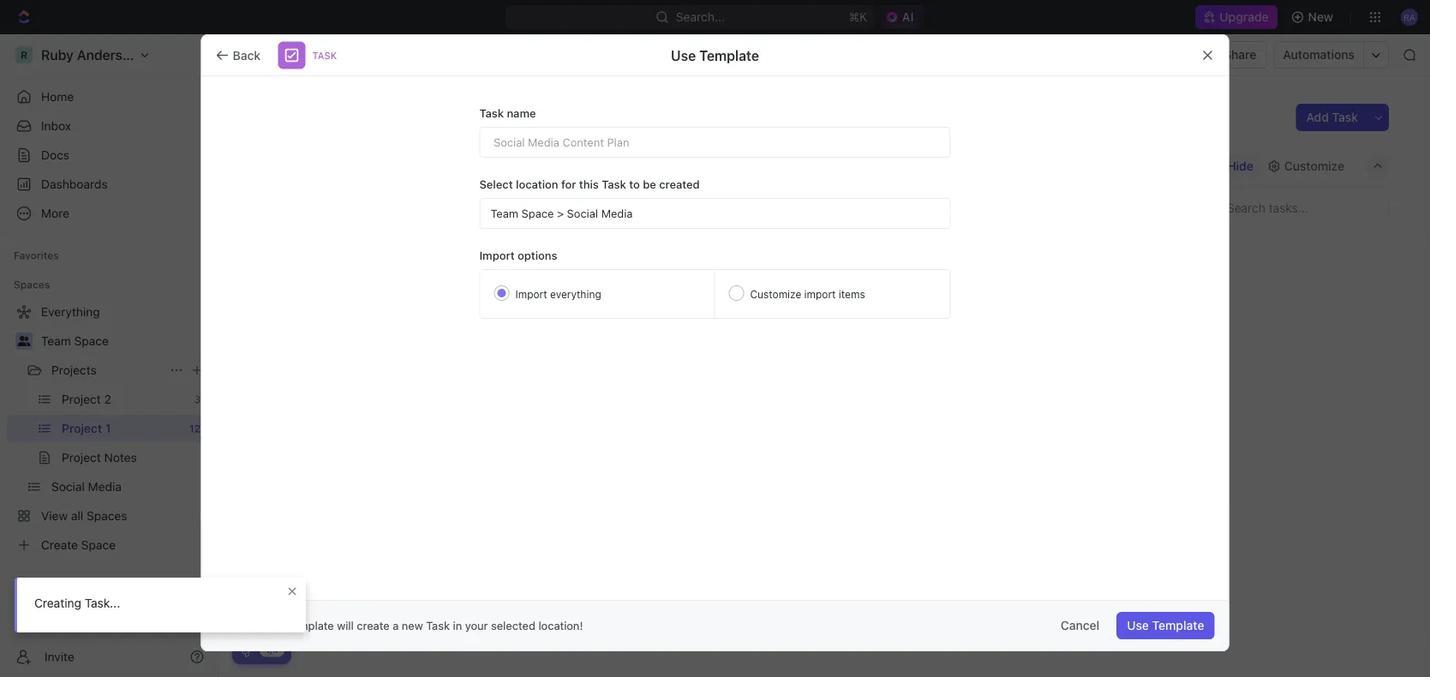 Task type: describe. For each thing, give the bounding box(es) containing it.
cancel
[[1061, 618, 1100, 633]]

sidebar navigation
[[0, 34, 219, 677]]

add task
[[1307, 110, 1359, 124]]

task
[[312, 50, 337, 61]]

task inside button
[[1333, 110, 1359, 124]]

new button
[[1285, 3, 1344, 31]]

0 vertical spatial projects
[[354, 48, 399, 62]]

onboarding checklist button element
[[239, 644, 253, 657]]

selected
[[491, 619, 536, 632]]

cancel button
[[1051, 612, 1110, 639]]

import for import everything
[[516, 288, 547, 300]]

back
[[233, 48, 261, 62]]

location
[[516, 177, 558, 190]]

import options
[[480, 249, 558, 261]]

media
[[601, 207, 633, 220]]

user group image inside team space link
[[235, 51, 245, 59]]

using this template will create a new task in your selected location!
[[234, 619, 583, 632]]

new
[[402, 619, 423, 632]]

favorites button
[[7, 245, 66, 266]]

0 horizontal spatial use
[[671, 47, 696, 63]]

creating task...
[[34, 596, 120, 610]]

social
[[567, 207, 598, 220]]

team for the bottom team space link
[[41, 334, 71, 348]]

1 horizontal spatial team space link
[[229, 45, 322, 65]]

using
[[234, 619, 263, 632]]

share button
[[1214, 41, 1267, 69]]

search...
[[676, 10, 725, 24]]

0 vertical spatial team space
[[250, 48, 318, 62]]

to
[[629, 177, 640, 190]]

dashboards
[[41, 177, 108, 191]]

create
[[357, 619, 390, 632]]

inbox
[[41, 119, 71, 133]]

hide button
[[1207, 154, 1259, 178]]

share
[[1224, 48, 1257, 62]]

for
[[561, 177, 576, 190]]

customize for customize import items
[[750, 288, 802, 300]]

home
[[41, 90, 74, 104]]

space for team space  > social media dropdown button
[[522, 207, 554, 220]]

add task button
[[1296, 104, 1369, 131]]

user group image inside tree
[[18, 336, 30, 346]]

your
[[465, 619, 488, 632]]

team space  > social media button
[[480, 198, 951, 229]]

projects inside sidebar navigation
[[51, 363, 97, 377]]

everything
[[550, 288, 601, 300]]

creating
[[34, 596, 81, 610]]

team space  > social media
[[491, 207, 633, 220]]

upgrade
[[1220, 10, 1269, 24]]

task left name
[[480, 106, 504, 119]]

name
[[507, 106, 536, 119]]

use template button
[[1117, 612, 1215, 639]]

0 vertical spatial this
[[579, 177, 599, 190]]

spaces
[[14, 279, 50, 291]]

select location for this task to be created
[[480, 177, 700, 190]]

task left the to
[[602, 177, 626, 190]]

/
[[326, 48, 329, 62]]

⌘k
[[849, 10, 868, 24]]

use template inside button
[[1127, 618, 1205, 633]]

0 vertical spatial space
[[283, 48, 318, 62]]

invite
[[45, 650, 74, 664]]



Task type: locate. For each thing, give the bounding box(es) containing it.
dashboards link
[[7, 171, 211, 198]]

1 vertical spatial space
[[522, 207, 554, 220]]

customize
[[1285, 159, 1345, 173], [750, 288, 802, 300]]

space inside dropdown button
[[522, 207, 554, 220]]

new
[[1309, 10, 1334, 24]]

1 vertical spatial customize
[[750, 288, 802, 300]]

docs
[[41, 148, 69, 162]]

import
[[805, 288, 836, 300]]

import down options
[[516, 288, 547, 300]]

1 horizontal spatial use
[[1127, 618, 1149, 633]]

task...
[[85, 596, 120, 610]]

0 horizontal spatial import
[[480, 249, 515, 261]]

team space left /
[[250, 48, 318, 62]]

team inside sidebar navigation
[[41, 334, 71, 348]]

 Social Media Content Plan text field
[[480, 127, 951, 158]]

created
[[659, 177, 700, 190]]

0 horizontal spatial projects link
[[51, 357, 163, 384]]

1 horizontal spatial team
[[250, 48, 280, 62]]

team down select at the top of the page
[[491, 207, 519, 220]]

0 horizontal spatial template
[[700, 47, 760, 63]]

team
[[250, 48, 280, 62], [491, 207, 519, 220], [41, 334, 71, 348]]

team space link
[[229, 45, 322, 65], [41, 327, 207, 355]]

1 vertical spatial projects link
[[51, 357, 163, 384]]

use template
[[671, 47, 760, 63], [1127, 618, 1205, 633]]

template
[[288, 619, 334, 632]]

0 horizontal spatial team space
[[41, 334, 109, 348]]

select
[[480, 177, 513, 190]]

1/4
[[266, 645, 279, 655]]

a
[[393, 619, 399, 632]]

1 vertical spatial team space
[[41, 334, 109, 348]]

back button
[[209, 42, 271, 69]]

team space down spaces
[[41, 334, 109, 348]]

use template down search...
[[671, 47, 760, 63]]

1 vertical spatial user group image
[[18, 336, 30, 346]]

1 horizontal spatial projects link
[[332, 45, 403, 65]]

0 vertical spatial customize
[[1285, 159, 1345, 173]]

use inside use template button
[[1127, 618, 1149, 633]]

1 horizontal spatial use template
[[1127, 618, 1205, 633]]

0 horizontal spatial this
[[266, 619, 285, 632]]

2 horizontal spatial team
[[491, 207, 519, 220]]

0 horizontal spatial space
[[74, 334, 109, 348]]

projects
[[354, 48, 399, 62], [51, 363, 97, 377]]

team space inside sidebar navigation
[[41, 334, 109, 348]]

customize for customize
[[1285, 159, 1345, 173]]

import everything
[[516, 288, 601, 300]]

in
[[453, 619, 462, 632]]

task name
[[480, 106, 536, 119]]

0 horizontal spatial projects
[[51, 363, 97, 377]]

space for the bottom team space link
[[74, 334, 109, 348]]

1 horizontal spatial user group image
[[235, 51, 245, 59]]

0 horizontal spatial team
[[41, 334, 71, 348]]

use right cancel
[[1127, 618, 1149, 633]]

items
[[839, 288, 865, 300]]

space
[[283, 48, 318, 62], [522, 207, 554, 220], [74, 334, 109, 348]]

import for import options
[[480, 249, 515, 261]]

user group image left "task"
[[235, 51, 245, 59]]

0 horizontal spatial use template
[[671, 47, 760, 63]]

1 horizontal spatial space
[[283, 48, 318, 62]]

hide
[[1228, 159, 1254, 173]]

team left "task"
[[250, 48, 280, 62]]

location!
[[539, 619, 583, 632]]

automations button
[[1275, 42, 1364, 68]]

this up 1/4
[[266, 619, 285, 632]]

this
[[579, 177, 599, 190], [266, 619, 285, 632]]

team space
[[250, 48, 318, 62], [41, 334, 109, 348]]

1 vertical spatial projects
[[51, 363, 97, 377]]

1 horizontal spatial projects
[[354, 48, 399, 62]]

1 horizontal spatial customize
[[1285, 159, 1345, 173]]

customize left import
[[750, 288, 802, 300]]

1 horizontal spatial this
[[579, 177, 599, 190]]

2 horizontal spatial space
[[522, 207, 554, 220]]

0 vertical spatial use template
[[671, 47, 760, 63]]

0 horizontal spatial user group image
[[18, 336, 30, 346]]

import left options
[[480, 249, 515, 261]]

user group image down spaces
[[18, 336, 30, 346]]

projects link
[[332, 45, 403, 65], [51, 357, 163, 384]]

task left in
[[426, 619, 450, 632]]

1 vertical spatial use template
[[1127, 618, 1205, 633]]

options
[[518, 249, 558, 261]]

1 vertical spatial team
[[491, 207, 519, 220]]

0 vertical spatial use
[[671, 47, 696, 63]]

1 vertical spatial this
[[266, 619, 285, 632]]

0 vertical spatial projects link
[[332, 45, 403, 65]]

1 vertical spatial team space link
[[41, 327, 207, 355]]

template
[[700, 47, 760, 63], [1153, 618, 1205, 633]]

team for team space  > social media dropdown button
[[491, 207, 519, 220]]

Search tasks... text field
[[1217, 195, 1389, 221]]

0 vertical spatial team space link
[[229, 45, 322, 65]]

0 horizontal spatial customize
[[750, 288, 802, 300]]

customize button
[[1262, 154, 1350, 178]]

0 vertical spatial team
[[250, 48, 280, 62]]

docs link
[[7, 141, 211, 169]]

user group image
[[235, 51, 245, 59], [18, 336, 30, 346]]

team inside dropdown button
[[491, 207, 519, 220]]

1 vertical spatial import
[[516, 288, 547, 300]]

be
[[643, 177, 656, 190]]

1 horizontal spatial import
[[516, 288, 547, 300]]

will
[[337, 619, 354, 632]]

1 horizontal spatial team space
[[250, 48, 318, 62]]

0 vertical spatial user group image
[[235, 51, 245, 59]]

customize inside button
[[1285, 159, 1345, 173]]

team down spaces
[[41, 334, 71, 348]]

home link
[[7, 83, 211, 111]]

1 vertical spatial template
[[1153, 618, 1205, 633]]

2 vertical spatial team
[[41, 334, 71, 348]]

template inside button
[[1153, 618, 1205, 633]]

tree inside sidebar navigation
[[7, 298, 211, 559]]

upgrade link
[[1196, 5, 1278, 29]]

space inside sidebar navigation
[[74, 334, 109, 348]]

import
[[480, 249, 515, 261], [516, 288, 547, 300]]

onboarding checklist button image
[[239, 644, 253, 657]]

favorites
[[14, 249, 59, 261]]

use
[[671, 47, 696, 63], [1127, 618, 1149, 633]]

customize up "search tasks..." text field
[[1285, 159, 1345, 173]]

inbox link
[[7, 112, 211, 140]]

0 vertical spatial template
[[700, 47, 760, 63]]

this right for
[[579, 177, 599, 190]]

0 vertical spatial import
[[480, 249, 515, 261]]

tree
[[7, 298, 211, 559]]

add
[[1307, 110, 1329, 124]]

1 horizontal spatial template
[[1153, 618, 1205, 633]]

0 horizontal spatial team space link
[[41, 327, 207, 355]]

>
[[557, 207, 564, 220]]

automations
[[1284, 48, 1355, 62]]

task right add
[[1333, 110, 1359, 124]]

task
[[480, 106, 504, 119], [1333, 110, 1359, 124], [602, 177, 626, 190], [426, 619, 450, 632]]

1 vertical spatial use
[[1127, 618, 1149, 633]]

tree containing team space
[[7, 298, 211, 559]]

use down search...
[[671, 47, 696, 63]]

2 vertical spatial space
[[74, 334, 109, 348]]

customize import items
[[750, 288, 865, 300]]

use template right cancel
[[1127, 618, 1205, 633]]



Task type: vqa. For each thing, say whether or not it's contained in the screenshot.
of
no



